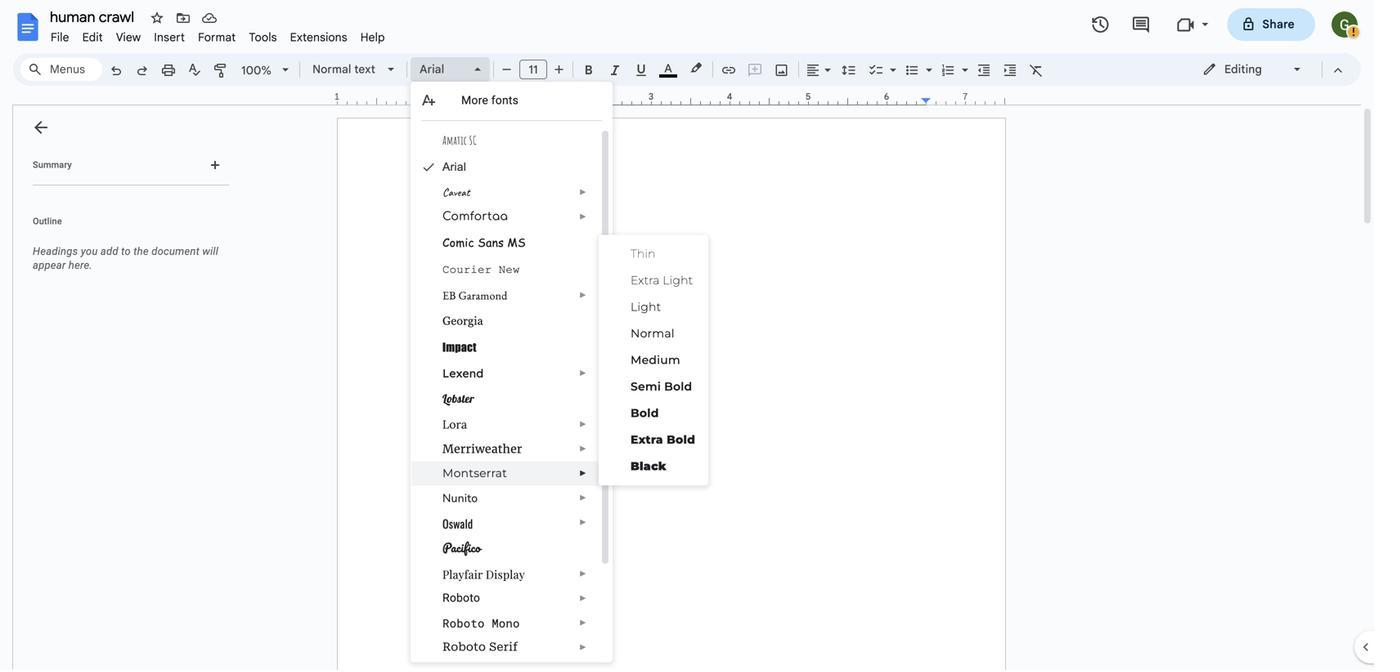 Task type: locate. For each thing, give the bounding box(es) containing it.
sans
[[478, 234, 504, 250]]

share
[[1263, 17, 1295, 32]]

► for playfair display
[[579, 570, 587, 579]]

2 roboto from the top
[[443, 617, 485, 632]]

extra
[[631, 274, 660, 288], [631, 433, 663, 447]]

1 vertical spatial light
[[631, 300, 661, 314]]

1 vertical spatial roboto
[[443, 617, 485, 632]]

normal up 1
[[313, 62, 351, 77]]

0 vertical spatial extra
[[631, 274, 660, 288]]

arial up the left margin image
[[420, 62, 444, 77]]

left margin image
[[338, 92, 421, 105]]

0 vertical spatial roboto
[[443, 592, 480, 606]]

2 vertical spatial roboto
[[443, 641, 486, 655]]

1 horizontal spatial normal
[[631, 327, 675, 341]]

► for roboto serif
[[579, 644, 587, 653]]

playfair
[[443, 567, 483, 583]]

0 vertical spatial normal
[[313, 62, 351, 77]]

bold down semi
[[631, 407, 659, 421]]

2 ► from the top
[[579, 212, 587, 222]]

menu
[[599, 235, 709, 486]]

► for merriweather
[[579, 445, 587, 454]]

format
[[198, 30, 236, 45]]

1
[[334, 91, 340, 102]]

here.
[[69, 259, 92, 272]]

► for comfortaa
[[579, 212, 587, 222]]

bold for semi bold
[[665, 380, 692, 394]]

comic
[[443, 234, 474, 250]]

13 ► from the top
[[579, 644, 587, 653]]

mode and view toolbar
[[1191, 53, 1352, 86]]

text color image
[[660, 58, 678, 78]]

bold right semi
[[665, 380, 692, 394]]

4 ► from the top
[[579, 369, 587, 378]]

►
[[579, 188, 587, 197], [579, 212, 587, 222], [579, 291, 587, 300], [579, 369, 587, 378], [579, 420, 587, 430], [579, 445, 587, 454], [579, 469, 587, 479], [579, 494, 587, 503], [579, 518, 587, 528], [579, 570, 587, 579], [579, 594, 587, 604], [579, 619, 587, 628], [579, 644, 587, 653]]

bold for extra bold
[[667, 433, 696, 447]]

outline
[[33, 216, 62, 227]]

► for eb garamond
[[579, 291, 587, 300]]

2 vertical spatial bold
[[667, 433, 696, 447]]

insert
[[154, 30, 185, 45]]

extra down thin
[[631, 274, 660, 288]]

lobster
[[443, 392, 474, 406]]

thin
[[631, 247, 656, 261]]

extensions
[[290, 30, 348, 45]]

8 ► from the top
[[579, 494, 587, 503]]

Zoom field
[[235, 58, 296, 83]]

line & paragraph spacing image
[[840, 58, 859, 81]]

Menus field
[[20, 58, 102, 81]]

semi bold
[[631, 380, 692, 394]]

roboto down playfair
[[443, 592, 480, 606]]

ms
[[508, 234, 526, 250]]

► for caveat
[[579, 188, 587, 197]]

extra for extra light
[[631, 274, 660, 288]]

9 ► from the top
[[579, 518, 587, 528]]

roboto down roboto mono
[[443, 641, 486, 655]]

menu bar
[[44, 21, 392, 48]]

1 vertical spatial extra
[[631, 433, 663, 447]]

6 ► from the top
[[579, 445, 587, 454]]

normal up medium
[[631, 327, 675, 341]]

1 vertical spatial arial
[[443, 161, 466, 173]]

3 ► from the top
[[579, 291, 587, 300]]

extra bold
[[631, 433, 696, 447]]

0 vertical spatial arial
[[420, 62, 444, 77]]

bold up black
[[667, 433, 696, 447]]

arial up caveat
[[443, 161, 466, 173]]

light
[[663, 274, 693, 288], [631, 300, 661, 314]]

11 ► from the top
[[579, 594, 587, 604]]

normal inside option
[[313, 62, 351, 77]]

will
[[202, 245, 219, 258]]

arial
[[420, 62, 444, 77], [443, 161, 466, 173]]

normal
[[313, 62, 351, 77], [631, 327, 675, 341]]

roboto
[[443, 592, 480, 606], [443, 617, 485, 632], [443, 641, 486, 655]]

share button
[[1228, 8, 1316, 41]]

1 horizontal spatial light
[[663, 274, 693, 288]]

2 extra from the top
[[631, 433, 663, 447]]

amatic
[[443, 133, 467, 148]]

playfair display
[[443, 567, 525, 583]]

tools menu item
[[243, 28, 284, 47]]

normal for normal text
[[313, 62, 351, 77]]

view menu item
[[110, 28, 148, 47]]

12 ► from the top
[[579, 619, 587, 628]]

1 ► from the top
[[579, 188, 587, 197]]

0 horizontal spatial light
[[631, 300, 661, 314]]

nunito
[[443, 491, 478, 507]]

roboto up roboto serif
[[443, 617, 485, 632]]

3 roboto from the top
[[443, 641, 486, 655]]

► for roboto
[[579, 594, 587, 604]]

► for oswald
[[579, 518, 587, 528]]

1 extra from the top
[[631, 274, 660, 288]]

serif
[[489, 641, 518, 655]]

0 horizontal spatial normal
[[313, 62, 351, 77]]

extra up black
[[631, 433, 663, 447]]

black
[[631, 460, 667, 474]]

5 ► from the top
[[579, 420, 587, 430]]

1 vertical spatial normal
[[631, 327, 675, 341]]

bold
[[665, 380, 692, 394], [631, 407, 659, 421], [667, 433, 696, 447]]

7 ► from the top
[[579, 469, 587, 479]]

summary
[[33, 160, 72, 170]]

pacifico
[[443, 538, 481, 558]]

montserrat
[[443, 467, 507, 481]]

help
[[361, 30, 385, 45]]

outline heading
[[13, 215, 236, 238]]

pacifico application
[[0, 0, 1375, 671]]

roboto for roboto mono
[[443, 617, 485, 632]]

► for montserrat
[[579, 469, 587, 479]]

oswald
[[443, 516, 473, 533]]

1 vertical spatial bold
[[631, 407, 659, 421]]

you
[[81, 245, 98, 258]]

0 vertical spatial bold
[[665, 380, 692, 394]]

edit menu item
[[76, 28, 110, 47]]

insert image image
[[773, 58, 792, 81]]

editing
[[1225, 62, 1262, 77]]

caveat
[[443, 185, 470, 200]]

appear
[[33, 259, 66, 272]]

10 ► from the top
[[579, 570, 587, 579]]

eb garamond
[[443, 288, 508, 303]]

menu bar containing file
[[44, 21, 392, 48]]



Task type: describe. For each thing, give the bounding box(es) containing it.
► for roboto mono
[[579, 619, 587, 628]]

courier
[[443, 264, 492, 277]]

comic sans ms
[[443, 234, 526, 250]]

editing button
[[1191, 57, 1315, 82]]

headings you add to the document will appear here.
[[33, 245, 219, 272]]

semi
[[631, 380, 661, 394]]

styles list. normal text selected. option
[[313, 58, 378, 81]]

extra light
[[631, 274, 693, 288]]

headings
[[33, 245, 78, 258]]

Rename text field
[[44, 7, 144, 26]]

lexend
[[443, 367, 484, 381]]

merriweather
[[443, 442, 522, 457]]

tools
[[249, 30, 277, 45]]

► for lexend
[[579, 369, 587, 378]]

garamond
[[459, 288, 508, 303]]

georgia
[[443, 315, 483, 328]]

Font size text field
[[520, 60, 547, 79]]

menu containing thin
[[599, 235, 709, 486]]

text
[[354, 62, 376, 77]]

menu bar inside 'menu bar' 'banner'
[[44, 21, 392, 48]]

menu bar banner
[[0, 0, 1375, 671]]

file menu item
[[44, 28, 76, 47]]

amatic sc
[[443, 133, 477, 148]]

Star checkbox
[[146, 7, 169, 29]]

normal text
[[313, 62, 376, 77]]

roboto mono
[[443, 617, 520, 632]]

arial option
[[420, 58, 465, 81]]

1 roboto from the top
[[443, 592, 480, 606]]

add
[[101, 245, 118, 258]]

edit
[[82, 30, 103, 45]]

sc
[[469, 133, 477, 148]]

► for nunito
[[579, 494, 587, 503]]

document
[[152, 245, 200, 258]]

Font size field
[[520, 60, 554, 80]]

roboto for roboto serif
[[443, 641, 486, 655]]

arial inside pacifico menu
[[443, 161, 466, 173]]

impact
[[443, 341, 477, 355]]

0 vertical spatial light
[[663, 274, 693, 288]]

arial inside option
[[420, 62, 444, 77]]

lora
[[443, 418, 467, 432]]

eb
[[443, 288, 456, 303]]

the
[[134, 245, 149, 258]]

roboto serif
[[443, 641, 518, 655]]

display
[[486, 567, 525, 583]]

summary heading
[[33, 159, 72, 172]]

► for lora
[[579, 420, 587, 430]]

extra for extra bold
[[631, 433, 663, 447]]

right margin image
[[922, 92, 1005, 105]]

file
[[51, 30, 69, 45]]

fonts
[[492, 94, 519, 107]]

main toolbar
[[101, 0, 1050, 427]]

mono
[[492, 617, 520, 632]]

new
[[499, 264, 520, 277]]

medium
[[631, 353, 681, 367]]

help menu item
[[354, 28, 392, 47]]

comfortaa
[[443, 210, 508, 223]]

insert menu item
[[148, 28, 192, 47]]

highlight color image
[[687, 58, 705, 78]]

to
[[121, 245, 131, 258]]

normal for normal
[[631, 327, 675, 341]]

extensions menu item
[[284, 28, 354, 47]]

view
[[116, 30, 141, 45]]

more fonts
[[461, 94, 519, 107]]

document outline element
[[13, 106, 236, 671]]

more
[[461, 94, 489, 107]]

format menu item
[[192, 28, 243, 47]]

courier new
[[443, 264, 520, 277]]

pacifico menu
[[411, 82, 613, 663]]

Zoom text field
[[237, 59, 277, 82]]



Task type: vqa. For each thing, say whether or not it's contained in the screenshot.
8th ► from the bottom of the Pacifico menu
yes



